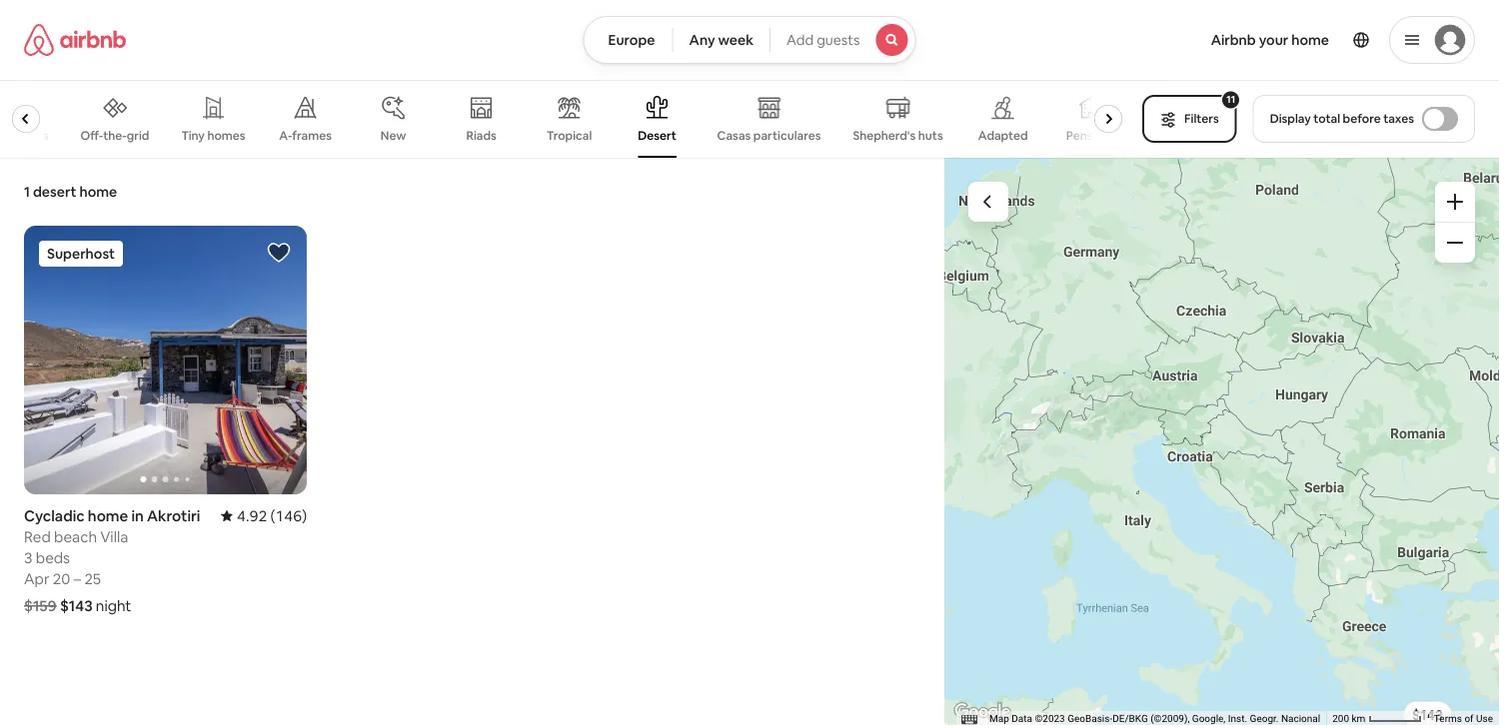 Task type: vqa. For each thing, say whether or not it's contained in the screenshot.
Airbnb your home
yes



Task type: describe. For each thing, give the bounding box(es) containing it.
1
[[24, 183, 30, 201]]

pensions
[[1067, 128, 1117, 143]]

data
[[1012, 714, 1033, 726]]

4.92 (146)
[[237, 506, 307, 526]]

$143 inside cycladic home in akrotiri red beach villa 3 beds apr 20 – 25 $159 $143 night
[[60, 596, 93, 616]]

particulares
[[754, 128, 821, 143]]

group containing off-the-grid
[[0, 80, 1131, 158]]

casas particulares
[[718, 128, 821, 143]]

off-the-grid
[[81, 128, 149, 143]]

grid
[[127, 128, 149, 143]]

any week
[[690, 31, 754, 49]]

zoom in image
[[1448, 194, 1464, 210]]

display total before taxes
[[1271, 111, 1415, 126]]

zoom out image
[[1448, 235, 1464, 251]]

$159
[[24, 596, 57, 616]]

map
[[990, 714, 1010, 726]]

25
[[84, 569, 101, 589]]

desert
[[33, 183, 77, 201]]

tiny
[[181, 128, 205, 143]]

airbnb
[[1212, 31, 1257, 49]]

casas
[[718, 128, 751, 143]]

profile element
[[940, 0, 1476, 80]]

adapted
[[979, 128, 1029, 143]]

terms of use
[[1435, 714, 1494, 726]]

huts
[[919, 128, 944, 143]]

(146)
[[271, 506, 307, 526]]

europe button
[[584, 16, 674, 64]]

any week button
[[673, 16, 771, 64]]

3
[[24, 548, 32, 568]]

1 vertical spatial group
[[24, 226, 307, 495]]

airbnb your home link
[[1200, 19, 1342, 61]]

villa
[[100, 527, 128, 547]]

europe
[[609, 31, 655, 49]]

–
[[74, 569, 81, 589]]

shepherd's huts
[[853, 128, 944, 143]]

in
[[131, 506, 144, 526]]

200
[[1333, 714, 1350, 726]]

filters button
[[1143, 95, 1238, 143]]

a-
[[279, 128, 292, 143]]

before
[[1344, 111, 1382, 126]]

add
[[787, 31, 814, 49]]

guests
[[817, 31, 860, 49]]

(©2009),
[[1151, 714, 1190, 726]]

desert
[[638, 128, 677, 143]]

riads
[[466, 128, 497, 143]]

apr
[[24, 569, 50, 589]]

home for 1 desert home
[[79, 183, 117, 201]]

akrotiri
[[147, 506, 200, 526]]

total
[[1314, 111, 1341, 126]]

add to wishlist: cycladic home in akrotiri image
[[267, 241, 291, 265]]

tropical
[[547, 128, 592, 143]]

your
[[1260, 31, 1289, 49]]

cycladic
[[24, 506, 85, 526]]

tiny homes
[[181, 128, 246, 143]]

a-frames
[[279, 128, 332, 143]]

4.92 out of 5 average rating,  146 reviews image
[[221, 506, 307, 526]]

frames
[[292, 128, 332, 143]]



Task type: locate. For each thing, give the bounding box(es) containing it.
©2023
[[1035, 714, 1066, 726]]

off-
[[81, 128, 103, 143]]

nacional
[[1282, 714, 1321, 726]]

0 vertical spatial $143
[[60, 596, 93, 616]]

$143 button
[[1404, 702, 1453, 726]]

any
[[690, 31, 716, 49]]

inst.
[[1229, 714, 1248, 726]]

week
[[718, 31, 754, 49]]

1 desert home
[[24, 183, 117, 201]]

200 km
[[1333, 714, 1369, 726]]

200 km button
[[1327, 712, 1429, 726]]

home right your
[[1292, 31, 1330, 49]]

cycladic home in akrotiri red beach villa 3 beds apr 20 – 25 $159 $143 night
[[24, 506, 200, 616]]

11
[[1227, 93, 1236, 106]]

2 vertical spatial home
[[88, 506, 128, 526]]

$143 inside button
[[1413, 707, 1444, 725]]

home right desert
[[79, 183, 117, 201]]

map data ©2023 geobasis-de/bkg (©2009), google, inst. geogr. nacional
[[990, 714, 1321, 726]]

$143 down –
[[60, 596, 93, 616]]

0 vertical spatial group
[[0, 80, 1131, 158]]

de/bkg
[[1113, 714, 1149, 726]]

home inside 'link'
[[1292, 31, 1330, 49]]

add guests
[[787, 31, 860, 49]]

home up 'villa'
[[88, 506, 128, 526]]

google image
[[950, 700, 1016, 726]]

of
[[1465, 714, 1475, 726]]

group
[[0, 80, 1131, 158], [24, 226, 307, 495]]

google map
showing 1 stay. region
[[945, 158, 1500, 726]]

keyboard shortcuts image
[[962, 715, 978, 725]]

1 vertical spatial home
[[79, 183, 117, 201]]

terms of use link
[[1435, 714, 1494, 726]]

0 horizontal spatial $143
[[60, 596, 93, 616]]

display
[[1271, 111, 1312, 126]]

shepherd's
[[853, 128, 916, 143]]

display total before taxes button
[[1254, 95, 1476, 143]]

4.92
[[237, 506, 267, 526]]

taxes
[[1384, 111, 1415, 126]]

None search field
[[584, 16, 916, 64]]

beach
[[54, 527, 97, 547]]

google,
[[1193, 714, 1226, 726]]

new
[[381, 128, 406, 143]]

filters
[[1185, 111, 1220, 126]]

0 vertical spatial home
[[1292, 31, 1330, 49]]

$143 left of
[[1413, 707, 1444, 725]]

none search field containing europe
[[584, 16, 916, 64]]

1 horizontal spatial $143
[[1413, 707, 1444, 725]]

terms
[[1435, 714, 1463, 726]]

$143
[[60, 596, 93, 616], [1413, 707, 1444, 725]]

home
[[1292, 31, 1330, 49], [79, 183, 117, 201], [88, 506, 128, 526]]

night
[[96, 596, 131, 616]]

beds
[[36, 548, 70, 568]]

geogr.
[[1251, 714, 1279, 726]]

home inside cycladic home in akrotiri red beach villa 3 beds apr 20 – 25 $159 $143 night
[[88, 506, 128, 526]]

1 vertical spatial $143
[[1413, 707, 1444, 725]]

use
[[1477, 714, 1494, 726]]

homes
[[207, 128, 246, 143]]

airbnb your home
[[1212, 31, 1330, 49]]

the-
[[103, 128, 127, 143]]

add guests button
[[770, 16, 916, 64]]

red
[[24, 527, 51, 547]]

20
[[53, 569, 70, 589]]

home for airbnb your home
[[1292, 31, 1330, 49]]

geobasis-
[[1068, 714, 1113, 726]]

km
[[1352, 714, 1366, 726]]



